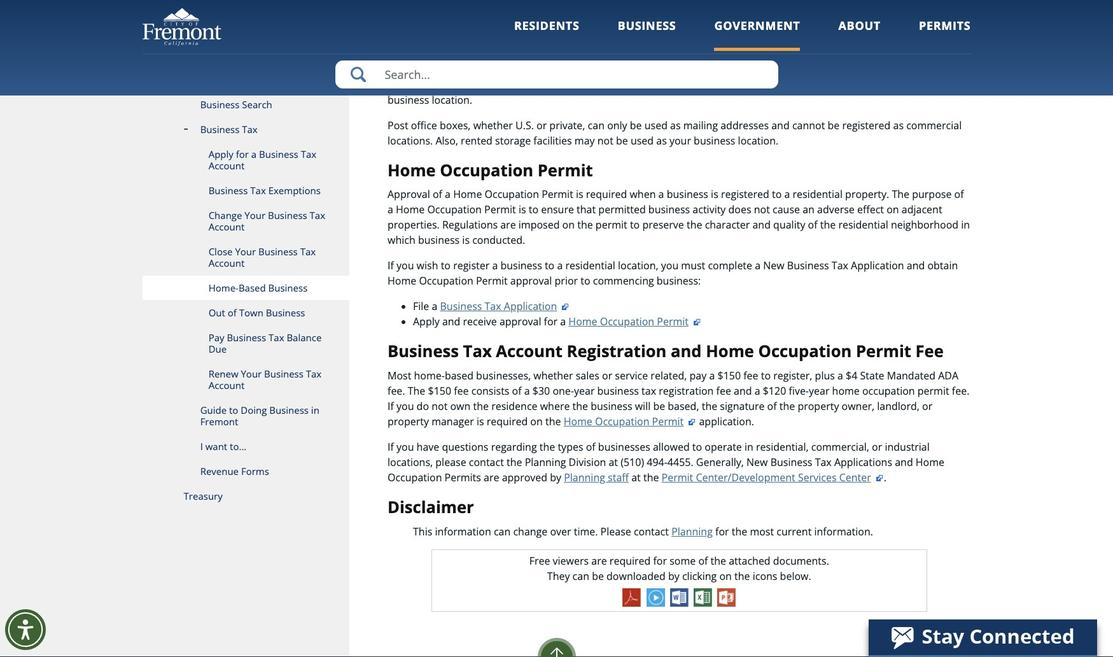 Task type: vqa. For each thing, say whether or not it's contained in the screenshot.
'Business' inside the Business Search Link
yes



Task type: locate. For each thing, give the bounding box(es) containing it.
0 vertical spatial that
[[781, 62, 800, 76]]

based inside most home-based businesses, whether sales or service related, pay a $150 fee to register, plus a $4 state mandated ada fee. the $150 fee consists of a $30 one-year business tax registration fee and a $120 five-year home occupation permit fee. if you do not own the residence where the business will be based, the signature of the property owner, landlord, or property manager is required on the
[[445, 369, 474, 383]]

for down business tax link at the left top of page
[[236, 148, 249, 160]]

five-
[[789, 384, 809, 398]]

0 vertical spatial permits
[[920, 18, 972, 33]]

account for renew
[[209, 379, 245, 392]]

business tax link
[[142, 117, 350, 142]]

1 horizontal spatial by
[[669, 569, 680, 583]]

home inside 'if you have questions regarding the types of businesses allowed to operate in residential, commercial, or industrial locations, please contact the planning division at (510) 494-4455. generally, new business tax applications and home occupation permits are approved by'
[[916, 455, 945, 469]]

commencing
[[593, 274, 654, 288]]

disclaimer
[[388, 496, 474, 518]]

2 vertical spatial planning
[[672, 525, 713, 539]]

0 vertical spatial the
[[893, 187, 910, 201]]

commercial up outside
[[880, 62, 936, 76]]

download windows media player image
[[647, 588, 665, 607]]

2 horizontal spatial at
[[632, 471, 641, 485]]

regulations
[[443, 218, 498, 232]]

2 vertical spatial if
[[388, 440, 394, 454]]

most home-based businesses, whether sales or service related, pay a $150 fee to register, plus a $4 state mandated ada fee. the $150 fee consists of a $30 one-year business tax registration fee and a $120 five-year home occupation permit fee. if you do not own the residence where the business will be based, the signature of the property owner, landlord, or property manager is required on the
[[388, 369, 970, 429]]

1 vertical spatial sales
[[576, 369, 600, 383]]

1 horizontal spatial based
[[607, 77, 636, 91]]

0 vertical spatial sales
[[738, 77, 762, 91]]

payment.
[[625, 62, 670, 76]]

2 vertical spatial your
[[241, 367, 262, 380]]

494-
[[647, 455, 668, 469]]

change
[[514, 525, 548, 539]]

your for close
[[235, 245, 256, 258]]

tax inside if you wish to register a business to a residential location, you must complete a new business tax application and obtain home occupation permit approval prior to commencing business:
[[832, 259, 849, 273]]

new
[[764, 259, 785, 273], [747, 455, 768, 469]]

3 if from the top
[[388, 440, 394, 454]]

obtain
[[928, 259, 959, 273]]

1 horizontal spatial permits
[[920, 18, 972, 33]]

is right manager
[[477, 415, 484, 429]]

2 horizontal spatial fee
[[744, 369, 759, 383]]

tax up will
[[642, 384, 657, 398]]

approval
[[388, 187, 430, 201]]

1 vertical spatial permits
[[445, 471, 481, 485]]

home occupation permit link for apply and receive approval for a
[[569, 315, 702, 329]]

is down regulations
[[463, 233, 470, 247]]

treasury link
[[142, 484, 350, 509]]

to inside 'if you have questions regarding the types of businesses allowed to operate in residential, commercial, or industrial locations, please contact the planning division at (510) 494-4455. generally, new business tax applications and home occupation permits are approved by'
[[693, 440, 703, 454]]

0 horizontal spatial whether
[[474, 118, 513, 132]]

that right ensure
[[577, 203, 596, 217]]

1 vertical spatial that
[[577, 203, 596, 217]]

in
[[962, 218, 971, 232], [311, 404, 320, 417], [745, 440, 754, 454]]

permit inside file a business tax application apply and receive approval for a home occupation permit
[[657, 315, 689, 329]]

commercial inside post office boxes, whether u.s. or private, can only be used as mailing addresses and cannot be registered as commercial locations. also, rented storage facilities may not be used as your business location.
[[907, 118, 962, 132]]

location, inside if you wish to register a business to a residential location, you must complete a new business tax application and obtain home occupation permit approval prior to commencing business:
[[618, 259, 659, 273]]

0 vertical spatial if
[[388, 259, 394, 273]]

home- right most
[[414, 369, 445, 383]]

1 vertical spatial location.
[[738, 133, 779, 147]]

1 vertical spatial new
[[747, 455, 768, 469]]

account inside apply for a business tax account
[[209, 159, 245, 172]]

do
[[417, 399, 429, 413]]

account up guide
[[209, 379, 245, 392]]

such
[[610, 47, 632, 61]]

1 horizontal spatial that
[[781, 62, 800, 76]]

application
[[452, 62, 505, 76], [852, 259, 905, 273], [504, 299, 557, 314]]

contact inside disclaimer this information can change over time. please contact planning for the most current information.
[[634, 525, 669, 539]]

business up balance
[[266, 306, 305, 319]]

0 vertical spatial in
[[962, 218, 971, 232]]

to inside most home-based businesses, whether sales or service related, pay a $150 fee to register, plus a $4 state mandated ada fee. the $150 fee consists of a $30 one-year business tax registration fee and a $120 five-year home occupation permit fee. if you do not own the residence where the business will be based, the signature of the property owner, landlord, or property manager is required on the
[[762, 369, 771, 383]]

residential up an
[[793, 187, 843, 201]]

permit inside home occupation permit approval of a home occupation permit is required when a business is registered to a residential property. the purpose of a home occupation permit is to ensure that permitted business activity does not cause an adverse effect on adjacent properties. regulations are imposed on the permit to preserve the character and quality of the residential neighborhood in which business is conducted.
[[596, 218, 628, 232]]

is inside residential businesses businesses registered at a residential location, such as a home, apartment, or condominium, are required to complete a business tax application and submit business tax payment.  any fremont business that does not have a commercial or industrial location is considered to be a home-based business, even if the sales or services are performed outside of the business location.
[[476, 77, 483, 91]]

0 vertical spatial home-
[[577, 77, 607, 91]]

not inside home occupation permit approval of a home occupation permit is required when a business is registered to a residential property. the purpose of a home occupation permit is to ensure that permitted business activity does not cause an adverse effect on adjacent properties. regulations are imposed on the permit to preserve the character and quality of the residential neighborhood in which business is conducted.
[[755, 203, 771, 217]]

occupation inside 'if you have questions regarding the types of businesses allowed to operate in residential, commercial, or industrial locations, please contact the planning division at (510) 494-4455. generally, new business tax applications and home occupation permits are approved by'
[[388, 471, 442, 485]]

0 vertical spatial complete
[[903, 47, 948, 61]]

1 horizontal spatial registered
[[722, 187, 770, 201]]

if for if you wish to register a business to a residential location, you must complete a new business tax application and obtain home occupation permit approval prior to commencing business:
[[388, 259, 394, 273]]

residential up prior
[[566, 259, 616, 273]]

1 horizontal spatial tax
[[642, 384, 657, 398]]

and inside home occupation permit approval of a home occupation permit is required when a business is registered to a residential property. the purpose of a home occupation permit is to ensure that permitted business activity does not cause an adverse effect on adjacent properties. regulations are imposed on the permit to preserve the character and quality of the residential neighborhood in which business is conducted.
[[753, 218, 771, 232]]

1 horizontal spatial fremont
[[693, 62, 734, 76]]

business up "preserve"
[[649, 203, 690, 217]]

your down business tax exemptions link
[[245, 209, 266, 222]]

1 horizontal spatial contact
[[634, 525, 669, 539]]

1 vertical spatial planning
[[564, 471, 606, 485]]

0 horizontal spatial apply
[[209, 148, 234, 160]]

complete inside if you wish to register a business to a residential location, you must complete a new business tax application and obtain home occupation permit approval prior to commencing business:
[[708, 259, 753, 273]]

1 if from the top
[[388, 259, 394, 273]]

and left quality
[[753, 218, 771, 232]]

the inside disclaimer this information can change over time. please contact planning for the most current information.
[[732, 525, 748, 539]]

out
[[209, 306, 225, 319]]

$30
[[533, 384, 550, 398]]

0 horizontal spatial in
[[311, 404, 320, 417]]

or inside 'if you have questions regarding the types of businesses allowed to operate in residential, commercial, or industrial locations, please contact the planning division at (510) 494-4455. generally, new business tax applications and home occupation permits are approved by'
[[873, 440, 883, 454]]

permitted
[[599, 203, 646, 217]]

to...
[[230, 440, 247, 453]]

property.
[[846, 187, 890, 201]]

location, left such
[[567, 47, 607, 61]]

you inside 'if you have questions regarding the types of businesses allowed to operate in residential, commercial, or industrial locations, please contact the planning division at (510) 494-4455. generally, new business tax applications and home occupation permits are approved by'
[[397, 440, 414, 454]]

home- up 'private,'
[[577, 77, 607, 91]]

business down residential,
[[771, 455, 813, 469]]

approval
[[511, 274, 552, 288], [500, 315, 542, 329]]

purpose
[[913, 187, 952, 201]]

of inside residential businesses businesses registered at a residential location, such as a home, apartment, or condominium, are required to complete a business tax application and submit business tax payment.  any fremont business that does not have a commercial or industrial location is considered to be a home-based business, even if the sales or services are performed outside of the business location.
[[928, 77, 937, 91]]

1 vertical spatial based
[[445, 369, 474, 383]]

apply for a business tax account
[[209, 148, 317, 172]]

where
[[541, 399, 570, 413]]

services
[[777, 77, 815, 91]]

year down plus
[[809, 384, 830, 398]]

center/development
[[696, 471, 796, 485]]

commercial,
[[812, 440, 870, 454]]

due
[[209, 343, 227, 355]]

does up character
[[729, 203, 752, 217]]

1 vertical spatial the
[[408, 384, 426, 398]]

$150 right pay
[[718, 369, 741, 383]]

1 horizontal spatial the
[[893, 187, 910, 201]]

apply down file
[[413, 315, 440, 329]]

0 horizontal spatial fremont
[[200, 415, 238, 428]]

be right only
[[630, 118, 642, 132]]

required inside most home-based businesses, whether sales or service related, pay a $150 fee to register, plus a $4 state mandated ada fee. the $150 fee consists of a $30 one-year business tax registration fee and a $120 five-year home occupation permit fee. if you do not own the residence where the business will be based, the signature of the property owner, landlord, or property manager is required on the
[[487, 415, 528, 429]]

0 vertical spatial new
[[764, 259, 785, 273]]

0 horizontal spatial location,
[[567, 47, 607, 61]]

you up business:
[[662, 259, 679, 273]]

business inside if you wish to register a business to a residential location, you must complete a new business tax application and obtain home occupation permit approval prior to commencing business:
[[501, 259, 542, 273]]

new up center/development
[[747, 455, 768, 469]]

$120
[[763, 384, 787, 398]]

the
[[720, 77, 735, 91], [940, 77, 956, 91], [578, 218, 593, 232], [687, 218, 703, 232], [821, 218, 836, 232], [473, 399, 489, 413], [573, 399, 589, 413], [702, 399, 718, 413], [780, 399, 796, 413], [546, 415, 561, 429], [540, 440, 556, 454], [507, 455, 523, 469], [644, 471, 659, 485], [732, 525, 748, 539], [711, 554, 727, 568], [735, 569, 751, 583]]

0 vertical spatial permit
[[596, 218, 628, 232]]

1 vertical spatial by
[[669, 569, 680, 583]]

required up permitted
[[586, 187, 627, 201]]

business up business tax exemptions
[[259, 148, 299, 160]]

occupation down locations,
[[388, 471, 442, 485]]

1 vertical spatial registered
[[843, 118, 891, 132]]

your for renew
[[241, 367, 262, 380]]

business down quality
[[788, 259, 830, 273]]

or left service
[[602, 369, 613, 383]]

1 horizontal spatial fee.
[[953, 384, 970, 398]]

account inside change your business tax account
[[209, 220, 245, 233]]

if
[[711, 77, 717, 91]]

by
[[550, 471, 562, 485], [669, 569, 680, 583]]

home- inside residential businesses businesses registered at a residential location, such as a home, apartment, or condominium, are required to complete a business tax application and submit business tax payment.  any fremont business that does not have a commercial or industrial location is considered to be a home-based business, even if the sales or services are performed outside of the business location.
[[577, 77, 607, 91]]

planning down division
[[564, 471, 606, 485]]

0 vertical spatial businesses
[[483, 18, 572, 41]]

planning link
[[672, 525, 713, 539]]

0 horizontal spatial fee.
[[388, 384, 405, 398]]

whether inside post office boxes, whether u.s. or private, can only be used as mailing addresses and cannot be registered as commercial locations. also, rented storage facilities may not be used as your business location.
[[474, 118, 513, 132]]

0 horizontal spatial year
[[574, 384, 595, 398]]

or right u.s.
[[537, 118, 547, 132]]

location, inside residential businesses businesses registered at a residential location, such as a home, apartment, or condominium, are required to complete a business tax application and submit business tax payment.  any fremont business that does not have a commercial or industrial location is considered to be a home-based business, even if the sales or services are performed outside of the business location.
[[567, 47, 607, 61]]

1 vertical spatial your
[[235, 245, 256, 258]]

1 horizontal spatial year
[[809, 384, 830, 398]]

1 horizontal spatial complete
[[903, 47, 948, 61]]

location
[[435, 77, 473, 91]]

clicking
[[683, 569, 717, 583]]

of inside free viewers are required for some of the attached documents. they can be downloaded by clicking on the icons below.
[[699, 554, 708, 568]]

if up locations,
[[388, 440, 394, 454]]

0 vertical spatial $150
[[718, 369, 741, 383]]

0 horizontal spatial based
[[445, 369, 474, 383]]

and inside most home-based businesses, whether sales or service related, pay a $150 fee to register, plus a $4 state mandated ada fee. the $150 fee consists of a $30 one-year business tax registration fee and a $120 five-year home occupation permit fee. if you do not own the residence where the business will be based, the signature of the property owner, landlord, or property manager is required on the
[[734, 384, 752, 398]]

is
[[476, 77, 483, 91], [576, 187, 584, 201], [711, 187, 719, 201], [519, 203, 526, 217], [463, 233, 470, 247], [477, 415, 484, 429]]

permit down ada
[[918, 384, 950, 398]]

contact down the questions
[[469, 455, 504, 469]]

planning staff link
[[564, 471, 629, 485]]

sales inside residential businesses businesses registered at a residential location, such as a home, apartment, or condominium, are required to complete a business tax application and submit business tax payment.  any fremont business that does not have a commercial or industrial location is considered to be a home-based business, even if the sales or services are performed outside of the business location.
[[738, 77, 762, 91]]

a inside apply for a business tax account
[[251, 148, 257, 160]]

permit down register
[[476, 274, 508, 288]]

business right submit
[[564, 62, 606, 76]]

at
[[494, 47, 503, 61], [609, 455, 618, 469], [632, 471, 641, 485]]

0 vertical spatial apply
[[209, 148, 234, 160]]

tax up services on the right bottom
[[816, 455, 832, 469]]

home occupation permit link down will
[[564, 415, 697, 429]]

if down most
[[388, 399, 394, 413]]

used left your
[[631, 133, 654, 147]]

character
[[705, 218, 750, 232]]

have up performed
[[847, 62, 870, 76]]

used right only
[[645, 118, 668, 132]]

will
[[635, 399, 651, 413]]

2 if from the top
[[388, 399, 394, 413]]

account up home- at top left
[[209, 257, 245, 269]]

0 horizontal spatial by
[[550, 471, 562, 485]]

planning staff at the permit center/development services center
[[564, 471, 872, 485]]

consists
[[472, 384, 510, 398]]

businesses up submit
[[483, 18, 572, 41]]

0 vertical spatial does
[[803, 62, 826, 76]]

can inside free viewers are required for some of the attached documents. they can be downloaded by clicking on the icons below.
[[573, 569, 590, 583]]

center
[[840, 471, 872, 485]]

0 horizontal spatial tax
[[608, 62, 623, 76]]

property down five-
[[798, 399, 840, 413]]

account inside renew your business tax account
[[209, 379, 245, 392]]

0 vertical spatial contact
[[469, 455, 504, 469]]

own
[[451, 399, 471, 413]]

permit center/development services center link
[[662, 471, 884, 485]]

business right doing
[[270, 404, 309, 417]]

0 horizontal spatial permit
[[596, 218, 628, 232]]

the down consists
[[473, 399, 489, 413]]

related,
[[651, 369, 687, 383]]

division
[[569, 455, 607, 469]]

does up services
[[803, 62, 826, 76]]

0 vertical spatial can
[[588, 118, 605, 132]]

for left some
[[654, 554, 667, 568]]

you inside most home-based businesses, whether sales or service related, pay a $150 fee to register, plus a $4 state mandated ada fee. the $150 fee consists of a $30 one-year business tax registration fee and a $120 five-year home occupation permit fee. if you do not own the residence where the business will be based, the signature of the property owner, landlord, or property manager is required on the
[[397, 399, 414, 413]]

which
[[388, 233, 416, 247]]

1 vertical spatial permit
[[918, 384, 950, 398]]

your inside renew your business tax account
[[241, 367, 262, 380]]

for inside apply for a business tax account
[[236, 148, 249, 160]]

1 vertical spatial contact
[[634, 525, 669, 539]]

the down where
[[546, 415, 561, 429]]

rented
[[461, 133, 493, 147]]

account inside the close your business tax account
[[209, 257, 245, 269]]

not down only
[[598, 133, 614, 147]]

location.
[[432, 93, 473, 107], [738, 133, 779, 147]]

and inside 'if you have questions regarding the types of businesses allowed to operate in residential, commercial, or industrial locations, please contact the planning division at (510) 494-4455. generally, new business tax applications and home occupation permits are approved by'
[[896, 455, 914, 469]]

download excel viewer image
[[694, 588, 713, 607]]

fee. down most
[[388, 384, 405, 398]]

0 horizontal spatial does
[[729, 203, 752, 217]]

tax down such
[[608, 62, 623, 76]]

apply down business tax
[[209, 148, 234, 160]]

business inside guide to doing business in fremont
[[270, 404, 309, 417]]

0 horizontal spatial have
[[417, 440, 440, 454]]

if inside if you wish to register a business to a residential location, you must complete a new business tax application and obtain home occupation permit approval prior to commencing business:
[[388, 259, 394, 273]]

1 horizontal spatial does
[[803, 62, 826, 76]]

business inside 'if you have questions regarding the types of businesses allowed to operate in residential, commercial, or industrial locations, please contact the planning division at (510) 494-4455. generally, new business tax applications and home occupation permits are approved by'
[[771, 455, 813, 469]]

property down "do"
[[388, 415, 429, 429]]

business right based
[[268, 281, 308, 294]]

0 vertical spatial have
[[847, 62, 870, 76]]

0 horizontal spatial property
[[388, 415, 429, 429]]

to left doing
[[229, 404, 238, 417]]

0 vertical spatial fremont
[[693, 62, 734, 76]]

1 horizontal spatial have
[[847, 62, 870, 76]]

business up post
[[388, 93, 429, 107]]

0 horizontal spatial businesses
[[388, 47, 440, 61]]

for down prior
[[544, 315, 558, 329]]

0 vertical spatial registered
[[443, 47, 491, 61]]

business inside pay business tax balance due
[[227, 331, 266, 344]]

businesses
[[599, 440, 651, 454]]

business down conducted.
[[501, 259, 542, 273]]

you
[[397, 259, 414, 273], [662, 259, 679, 273], [397, 399, 414, 413], [397, 440, 414, 454]]

business down business search
[[200, 123, 240, 136]]

the down 'attached'
[[735, 569, 751, 583]]

required
[[847, 47, 888, 61], [586, 187, 627, 201], [487, 415, 528, 429], [610, 554, 651, 568]]

tax inside the close your business tax account
[[300, 245, 316, 258]]

0 vertical spatial location.
[[432, 93, 473, 107]]

and right 'applications'
[[896, 455, 914, 469]]

location. inside residential businesses businesses registered at a residential location, such as a home, apartment, or condominium, are required to complete a business tax application and submit business tax payment.  any fremont business that does not have a commercial or industrial location is considered to be a home-based business, even if the sales or services are performed outside of the business location.
[[432, 93, 473, 107]]

0 horizontal spatial registered
[[443, 47, 491, 61]]

1 horizontal spatial $150
[[718, 369, 741, 383]]

0 vertical spatial at
[[494, 47, 503, 61]]

0 vertical spatial tax
[[608, 62, 623, 76]]

0 vertical spatial your
[[245, 209, 266, 222]]

is inside most home-based businesses, whether sales or service related, pay a $150 fee to register, plus a $4 state mandated ada fee. the $150 fee consists of a $30 one-year business tax registration fee and a $120 five-year home occupation permit fee. if you do not own the residence where the business will be based, the signature of the property owner, landlord, or property manager is required on the
[[477, 415, 484, 429]]

whether up one-
[[534, 369, 574, 383]]

tax down apply for a business tax account
[[250, 184, 266, 197]]

0 horizontal spatial home-
[[414, 369, 445, 383]]

on inside free viewers are required for some of the attached documents. they can be downloaded by clicking on the icons below.
[[720, 569, 732, 583]]

1 horizontal spatial permit
[[918, 384, 950, 398]]

if inside 'if you have questions regarding the types of businesses allowed to operate in residential, commercial, or industrial locations, please contact the planning division at (510) 494-4455. generally, new business tax applications and home occupation permits are approved by'
[[388, 440, 394, 454]]

most
[[388, 369, 412, 383]]

regarding
[[491, 440, 537, 454]]

location, up "commencing"
[[618, 259, 659, 273]]

1 vertical spatial property
[[388, 415, 429, 429]]

staff
[[608, 471, 629, 485]]

apply
[[209, 148, 234, 160], [413, 315, 440, 329]]

new down quality
[[764, 259, 785, 273]]

home- inside most home-based businesses, whether sales or service related, pay a $150 fee to register, plus a $4 state mandated ada fee. the $150 fee consists of a $30 one-year business tax registration fee and a $120 five-year home occupation permit fee. if you do not own the residence where the business will be based, the signature of the property owner, landlord, or property manager is required on the
[[414, 369, 445, 383]]

of up division
[[586, 440, 596, 454]]

1 vertical spatial used
[[631, 133, 654, 147]]

1 horizontal spatial industrial
[[886, 440, 930, 454]]

this
[[413, 525, 433, 539]]

contact inside 'if you have questions regarding the types of businesses allowed to operate in residential, commercial, or industrial locations, please contact the planning division at (510) 494-4455. generally, new business tax applications and home occupation permits are approved by'
[[469, 455, 504, 469]]

u.s.
[[516, 118, 534, 132]]

can inside post office boxes, whether u.s. or private, can only be used as mailing addresses and cannot be registered as commercial locations. also, rented storage facilities may not be used as your business location.
[[588, 118, 605, 132]]

does
[[803, 62, 826, 76], [729, 203, 752, 217]]

business inside change your business tax account
[[268, 209, 307, 222]]

1 year from the left
[[574, 384, 595, 398]]

residential inside residential businesses businesses registered at a residential location, such as a home, apartment, or condominium, are required to complete a business tax application and submit business tax payment.  any fremont business that does not have a commercial or industrial location is considered to be a home-based business, even if the sales or services are performed outside of the business location.
[[514, 47, 564, 61]]

considered
[[486, 77, 539, 91]]

sales
[[738, 77, 762, 91], [576, 369, 600, 383]]

in down renew your business tax account
[[311, 404, 320, 417]]

have inside residential businesses businesses registered at a residential location, such as a home, apartment, or condominium, are required to complete a business tax application and submit business tax payment.  any fremont business that does not have a commercial or industrial location is considered to be a home-based business, even if the sales or services are performed outside of the business location.
[[847, 62, 870, 76]]

account up the businesses,
[[496, 340, 563, 363]]

1 horizontal spatial location.
[[738, 133, 779, 147]]

download acrobat reader image
[[623, 588, 642, 607]]

application up location
[[452, 62, 505, 76]]

at up the considered
[[494, 47, 503, 61]]

tax left balance
[[269, 331, 284, 344]]

business inside the close your business tax account
[[259, 245, 298, 258]]

business down pay business tax balance due
[[264, 367, 304, 380]]

application down effect
[[852, 259, 905, 273]]

1 vertical spatial complete
[[708, 259, 753, 273]]

occupation inside if you wish to register a business to a residential location, you must complete a new business tax application and obtain home occupation permit approval prior to commencing business:
[[419, 274, 474, 288]]

and left cannot
[[772, 118, 790, 132]]

business
[[618, 18, 677, 33], [388, 62, 430, 76], [200, 98, 240, 111], [200, 123, 240, 136], [259, 148, 299, 160], [209, 184, 248, 197], [268, 209, 307, 222], [259, 245, 298, 258], [788, 259, 830, 273], [268, 281, 308, 294], [440, 299, 482, 314], [266, 306, 305, 319], [227, 331, 266, 344], [388, 340, 459, 363], [264, 367, 304, 380], [270, 404, 309, 417], [771, 455, 813, 469]]

business inside renew your business tax account
[[264, 367, 304, 380]]

1 vertical spatial home occupation permit link
[[564, 415, 697, 429]]

0 vertical spatial based
[[607, 77, 636, 91]]

industrial up .
[[886, 440, 930, 454]]

not inside residential businesses businesses registered at a residential location, such as a home, apartment, or condominium, are required to complete a business tax application and submit business tax payment.  any fremont business that does not have a commercial or industrial location is considered to be a home-based business, even if the sales or services are performed outside of the business location.
[[828, 62, 844, 76]]

also,
[[436, 133, 458, 147]]

registered inside post office boxes, whether u.s. or private, can only be used as mailing addresses and cannot be registered as commercial locations. also, rented storage facilities may not be used as your business location.
[[843, 118, 891, 132]]

1 vertical spatial can
[[494, 525, 511, 539]]

business tax
[[200, 123, 258, 136]]

applications
[[835, 455, 893, 469]]

0 vertical spatial application
[[452, 62, 505, 76]]

that inside residential businesses businesses registered at a residential location, such as a home, apartment, or condominium, are required to complete a business tax application and submit business tax payment.  any fremont business that does not have a commercial or industrial location is considered to be a home-based business, even if the sales or services are performed outside of the business location.
[[781, 62, 800, 76]]

1 horizontal spatial home-
[[577, 77, 607, 91]]

complete up outside
[[903, 47, 948, 61]]

business inside if you wish to register a business to a residential location, you must complete a new business tax application and obtain home occupation permit approval prior to commencing business:
[[788, 259, 830, 273]]

as
[[635, 47, 645, 61], [671, 118, 681, 132], [894, 118, 904, 132], [657, 133, 667, 147]]

1 vertical spatial commercial
[[907, 118, 962, 132]]

your inside the close your business tax account
[[235, 245, 256, 258]]

approval left prior
[[511, 274, 552, 288]]

on
[[887, 203, 900, 217], [563, 218, 575, 232], [531, 415, 543, 429], [720, 569, 732, 583]]

attached
[[729, 554, 771, 568]]

are inside home occupation permit approval of a home occupation permit is required when a business is registered to a residential property. the purpose of a home occupation permit is to ensure that permitted business activity does not cause an adverse effect on adjacent properties. regulations are imposed on the permit to preserve the character and quality of the residential neighborhood in which business is conducted.
[[501, 218, 516, 232]]

whether
[[474, 118, 513, 132], [534, 369, 574, 383]]

in inside 'if you have questions regarding the types of businesses allowed to operate in residential, commercial, or industrial locations, please contact the planning division at (510) 494-4455. generally, new business tax applications and home occupation permits are approved by'
[[745, 440, 754, 454]]

home-
[[577, 77, 607, 91], [414, 369, 445, 383]]

0 horizontal spatial permits
[[445, 471, 481, 485]]

tax inside change your business tax account
[[310, 209, 325, 222]]

receive
[[463, 315, 497, 329]]

contact
[[469, 455, 504, 469], [634, 525, 669, 539]]

business tax account registration and home occupation permit fee
[[388, 340, 944, 363]]

download word viewer image
[[670, 588, 689, 607]]

your for change
[[245, 209, 266, 222]]

1 vertical spatial tax
[[642, 384, 657, 398]]

0 vertical spatial commercial
[[880, 62, 936, 76]]

0 vertical spatial location,
[[567, 47, 607, 61]]

and up the considered
[[508, 62, 526, 76]]

0 horizontal spatial contact
[[469, 455, 504, 469]]

1 vertical spatial if
[[388, 399, 394, 413]]

are down the about on the right of page
[[829, 47, 845, 61]]

as up payment.
[[635, 47, 645, 61]]

1 fee. from the left
[[388, 384, 405, 398]]

treasury
[[184, 490, 223, 502]]

0 horizontal spatial complete
[[708, 259, 753, 273]]

1 vertical spatial in
[[311, 404, 320, 417]]

business:
[[657, 274, 701, 288]]

1 horizontal spatial sales
[[738, 77, 762, 91]]

and inside post office boxes, whether u.s. or private, can only be used as mailing addresses and cannot be registered as commercial locations. also, rented storage facilities may not be used as your business location.
[[772, 118, 790, 132]]

2 vertical spatial in
[[745, 440, 754, 454]]

occupation
[[440, 159, 534, 181], [485, 187, 539, 201], [428, 203, 482, 217], [419, 274, 474, 288], [600, 315, 655, 329], [759, 340, 852, 363], [595, 415, 650, 429], [388, 471, 442, 485]]

not left cause
[[755, 203, 771, 217]]

commercial inside residential businesses businesses registered at a residential location, such as a home, apartment, or condominium, are required to complete a business tax application and submit business tax payment.  any fremont business that does not have a commercial or industrial location is considered to be a home-based business, even if the sales or services are performed outside of the business location.
[[880, 62, 936, 76]]

home occupation permit link
[[569, 315, 702, 329], [564, 415, 697, 429]]

0 horizontal spatial sales
[[576, 369, 600, 383]]

tax up exemptions
[[301, 148, 317, 160]]

the right if
[[720, 77, 735, 91]]

post
[[388, 118, 409, 132]]

1 vertical spatial fremont
[[200, 415, 238, 428]]

for inside disclaimer this information can change over time. please contact planning for the most current information.
[[716, 525, 730, 539]]

occupation inside file a business tax application apply and receive approval for a home occupation permit
[[600, 315, 655, 329]]

1 horizontal spatial whether
[[534, 369, 574, 383]]

1 vertical spatial industrial
[[886, 440, 930, 454]]

based,
[[668, 399, 700, 413]]



Task type: describe. For each thing, give the bounding box(es) containing it.
to down imposed
[[545, 259, 555, 273]]

of right approval
[[433, 187, 443, 201]]

service
[[615, 369, 648, 383]]

account for close
[[209, 257, 245, 269]]

tax inside pay business tax balance due
[[269, 331, 284, 344]]

business down government link
[[736, 62, 778, 76]]

at inside residential businesses businesses registered at a residential location, such as a home, apartment, or condominium, are required to complete a business tax application and submit business tax payment.  any fremont business that does not have a commercial or industrial location is considered to be a home-based business, even if the sales or services are performed outside of the business location.
[[494, 47, 503, 61]]

below.
[[781, 569, 812, 583]]

home,
[[656, 47, 686, 61]]

business down service
[[598, 384, 639, 398]]

about
[[839, 18, 881, 33]]

and inside if you wish to register a business to a residential location, you must complete a new business tax application and obtain home occupation permit approval prior to commencing business:
[[907, 259, 926, 273]]

or left services
[[764, 77, 775, 91]]

pay business tax balance due link
[[142, 325, 350, 362]]

registered inside residential businesses businesses registered at a residential location, such as a home, apartment, or condominium, are required to complete a business tax application and submit business tax payment.  any fremont business that does not have a commercial or industrial location is considered to be a home-based business, even if the sales or services are performed outside of the business location.
[[443, 47, 491, 61]]

business tax exemptions
[[209, 184, 321, 197]]

please
[[436, 455, 467, 469]]

i
[[200, 440, 203, 453]]

business link
[[618, 18, 677, 51]]

home occupation permit link for most home-based businesses, whether sales or service related, pay a $150 fee to register, plus a $4 state mandated ada fee. the $150 fee consists of a $30 one-year business tax registration fee and a $120 five-year home occupation permit fee. if you do not own the residence where the business will be based, the signature of the property owner, landlord, or property manager is required on the
[[564, 415, 697, 429]]

2 vertical spatial at
[[632, 471, 641, 485]]

permit up "state"
[[857, 340, 912, 363]]

to inside guide to doing business in fremont
[[229, 404, 238, 417]]

tax inside residential businesses businesses registered at a residential location, such as a home, apartment, or condominium, are required to complete a business tax application and submit business tax payment.  any fremont business that does not have a commercial or industrial location is considered to be a home-based business, even if the sales or services are performed outside of the business location.
[[608, 62, 623, 76]]

on right effect
[[887, 203, 900, 217]]

the down regarding
[[507, 455, 523, 469]]

of inside 'if you have questions regarding the types of businesses allowed to operate in residential, commercial, or industrial locations, please contact the planning division at (510) 494-4455. generally, new business tax applications and home occupation permits are approved by'
[[586, 440, 596, 454]]

change your business tax account link
[[142, 203, 350, 239]]

permits inside 'if you have questions regarding the types of businesses allowed to operate in residential, commercial, or industrial locations, please contact the planning division at (510) 494-4455. generally, new business tax applications and home occupation permits are approved by'
[[445, 471, 481, 485]]

to right wish
[[441, 259, 451, 273]]

2 fee. from the left
[[953, 384, 970, 398]]

residential inside if you wish to register a business to a residential location, you must complete a new business tax application and obtain home occupation permit approval prior to commencing business:
[[566, 259, 616, 273]]

sales inside most home-based businesses, whether sales or service related, pay a $150 fee to register, plus a $4 state mandated ada fee. the $150 fee consists of a $30 one-year business tax registration fee and a $120 five-year home occupation permit fee. if you do not own the residence where the business will be based, the signature of the property owner, landlord, or property manager is required on the
[[576, 369, 600, 383]]

the down adverse
[[821, 218, 836, 232]]

business up business tax
[[200, 98, 240, 111]]

application inside residential businesses businesses registered at a residential location, such as a home, apartment, or condominium, are required to complete a business tax application and submit business tax payment.  any fremont business that does not have a commercial or industrial location is considered to be a home-based business, even if the sales or services are performed outside of the business location.
[[452, 62, 505, 76]]

0 vertical spatial used
[[645, 118, 668, 132]]

i want to...
[[200, 440, 247, 453]]

close your business tax account link
[[142, 239, 350, 276]]

or inside post office boxes, whether u.s. or private, can only be used as mailing addresses and cannot be registered as commercial locations. also, rented storage facilities may not be used as your business location.
[[537, 118, 547, 132]]

permit down based,
[[653, 415, 684, 429]]

be down only
[[616, 133, 628, 147]]

state
[[861, 369, 885, 383]]

of right out
[[228, 306, 237, 319]]

of down $120
[[768, 399, 777, 413]]

permit inside most home-based businesses, whether sales or service related, pay a $150 fee to register, plus a $4 state mandated ada fee. the $150 fee consists of a $30 one-year business tax registration fee and a $120 five-year home occupation permit fee. if you do not own the residence where the business will be based, the signature of the property owner, landlord, or property manager is required on the
[[918, 384, 950, 398]]

permits link
[[920, 18, 972, 51]]

tax down receive
[[463, 340, 492, 363]]

location. inside post office boxes, whether u.s. or private, can only be used as mailing addresses and cannot be registered as commercial locations. also, rented storage facilities may not be used as your business location.
[[738, 133, 779, 147]]

fremont inside guide to doing business in fremont
[[200, 415, 238, 428]]

new inside 'if you have questions regarding the types of businesses allowed to operate in residential, commercial, or industrial locations, please contact the planning division at (510) 494-4455. generally, new business tax applications and home occupation permits are approved by'
[[747, 455, 768, 469]]

on down ensure
[[563, 218, 575, 232]]

business search
[[200, 98, 272, 111]]

(510)
[[621, 455, 645, 469]]

does inside home occupation permit approval of a home occupation permit is required when a business is registered to a residential property. the purpose of a home occupation permit is to ensure that permitted business activity does not cause an adverse effect on adjacent properties. regulations are imposed on the permit to preserve the character and quality of the residential neighborhood in which business is conducted.
[[729, 203, 752, 217]]

government link
[[715, 18, 801, 51]]

of right purpose
[[955, 187, 965, 201]]

you left wish
[[397, 259, 414, 273]]

at inside 'if you have questions regarding the types of businesses allowed to operate in residential, commercial, or industrial locations, please contact the planning division at (510) 494-4455. generally, new business tax applications and home occupation permits are approved by'
[[609, 455, 618, 469]]

or down government
[[745, 47, 755, 61]]

Search text field
[[335, 61, 779, 89]]

plus
[[816, 369, 835, 383]]

and inside residential businesses businesses registered at a residential location, such as a home, apartment, or condominium, are required to complete a business tax application and submit business tax payment.  any fremont business that does not have a commercial or industrial location is considered to be a home-based business, even if the sales or services are performed outside of the business location.
[[508, 62, 526, 76]]

tax down business search link
[[242, 123, 258, 136]]

the right imposed
[[578, 218, 593, 232]]

industrial inside 'if you have questions regarding the types of businesses allowed to operate in residential, commercial, or industrial locations, please contact the planning division at (510) 494-4455. generally, new business tax applications and home occupation permits are approved by'
[[886, 440, 930, 454]]

permit down 4455.
[[662, 471, 694, 485]]

4455.
[[668, 455, 694, 469]]

apply inside file a business tax application apply and receive approval for a home occupation permit
[[413, 315, 440, 329]]

required inside residential businesses businesses registered at a residential location, such as a home, apartment, or condominium, are required to complete a business tax application and submit business tax payment.  any fremont business that does not have a commercial or industrial location is considered to be a home-based business, even if the sales or services are performed outside of the business location.
[[847, 47, 888, 61]]

as up your
[[671, 118, 681, 132]]

permit up ensure
[[542, 187, 574, 201]]

adjacent
[[902, 203, 943, 217]]

approval inside file a business tax application apply and receive approval for a home occupation permit
[[500, 315, 542, 329]]

home occupation permit approval of a home occupation permit is required when a business is registered to a residential property. the purpose of a home occupation permit is to ensure that permitted business activity does not cause an adverse effect on adjacent properties. regulations are imposed on the permit to preserve the character and quality of the residential neighborhood in which business is conducted.
[[388, 159, 971, 247]]

the down 494-
[[644, 471, 659, 485]]

1 horizontal spatial fee
[[717, 384, 732, 398]]

out of town business link
[[142, 301, 350, 325]]

owner,
[[842, 399, 875, 413]]

tax inside apply for a business tax account
[[301, 148, 317, 160]]

permit up conducted.
[[485, 203, 516, 217]]

business up activity
[[667, 187, 709, 201]]

if for if you have questions regarding the types of businesses allowed to operate in residential, commercial, or industrial locations, please contact the planning division at (510) 494-4455. generally, new business tax applications and home occupation permits are approved by
[[388, 440, 394, 454]]

types
[[558, 440, 584, 454]]

mailing
[[684, 118, 718, 132]]

town
[[239, 306, 264, 319]]

one-
[[553, 384, 574, 398]]

home-based business link
[[142, 276, 350, 301]]

as left your
[[657, 133, 667, 147]]

forms
[[241, 465, 269, 478]]

private,
[[550, 118, 586, 132]]

application inside file a business tax application apply and receive approval for a home occupation permit
[[504, 299, 557, 314]]

2 year from the left
[[809, 384, 830, 398]]

to up cause
[[772, 187, 782, 201]]

0 horizontal spatial fee
[[454, 384, 469, 398]]

home occupation permit
[[564, 415, 684, 429]]

if you have questions regarding the types of businesses allowed to operate in residential, commercial, or industrial locations, please contact the planning division at (510) 494-4455. generally, new business tax applications and home occupation permits are approved by
[[388, 440, 945, 485]]

home inside file a business tax application apply and receive approval for a home occupation permit
[[569, 315, 598, 329]]

business tax exemptions link
[[142, 178, 350, 203]]

neighborhood
[[892, 218, 959, 232]]

business,
[[639, 77, 683, 91]]

the down five-
[[780, 399, 796, 413]]

permit inside if you wish to register a business to a residential location, you must complete a new business tax application and obtain home occupation permit approval prior to commencing business:
[[476, 274, 508, 288]]

any
[[673, 62, 691, 76]]

residential businesses businesses registered at a residential location, such as a home, apartment, or condominium, are required to complete a business tax application and submit business tax payment.  any fremont business that does not have a commercial or industrial location is considered to be a home-based business, even if the sales or services are performed outside of the business location.
[[388, 18, 956, 107]]

home
[[833, 384, 860, 398]]

does inside residential businesses businesses registered at a residential location, such as a home, apartment, or condominium, are required to complete a business tax application and submit business tax payment.  any fremont business that does not have a commercial or industrial location is considered to be a home-based business, even if the sales or services are performed outside of the business location.
[[803, 62, 826, 76]]

operate
[[705, 440, 742, 454]]

tax inside renew your business tax account
[[306, 367, 322, 380]]

revenue forms link
[[142, 459, 350, 484]]

occupation up register,
[[759, 340, 852, 363]]

or down permits link
[[939, 62, 949, 76]]

close your business tax account
[[209, 245, 316, 269]]

viewers
[[553, 554, 589, 568]]

account for change
[[209, 220, 245, 233]]

is down may
[[576, 187, 584, 201]]

facilities
[[534, 133, 572, 147]]

be inside free viewers are required for some of the attached documents. they can be downloaded by clicking on the icons below.
[[592, 569, 604, 583]]

industrial inside residential businesses businesses registered at a residential location, such as a home, apartment, or condominium, are required to complete a business tax application and submit business tax payment.  any fremont business that does not have a commercial or industrial location is considered to be a home-based business, even if the sales or services are performed outside of the business location.
[[388, 77, 433, 91]]

of down an
[[809, 218, 818, 232]]

want
[[206, 440, 227, 453]]

based inside residential businesses businesses registered at a residential location, such as a home, apartment, or condominium, are required to complete a business tax application and submit business tax payment.  any fremont business that does not have a commercial or industrial location is considered to be a home-based business, even if the sales or services are performed outside of the business location.
[[607, 77, 636, 91]]

occupation up imposed
[[485, 187, 539, 201]]

generally,
[[697, 455, 744, 469]]

are right services
[[818, 77, 833, 91]]

wish
[[417, 259, 438, 273]]

cause
[[773, 203, 801, 217]]

and up pay
[[671, 340, 702, 363]]

occupation up 'businesses'
[[595, 415, 650, 429]]

locations,
[[388, 455, 433, 469]]

revenue
[[200, 465, 239, 478]]

business inside apply for a business tax account
[[259, 148, 299, 160]]

business up home occupation permit
[[591, 399, 633, 413]]

occupation down rented
[[440, 159, 534, 181]]

cannot
[[793, 118, 826, 132]]

doing
[[241, 404, 267, 417]]

in inside home occupation permit approval of a home occupation permit is required when a business is registered to a residential property. the purpose of a home occupation permit is to ensure that permitted business activity does not cause an adverse effect on adjacent properties. regulations are imposed on the permit to preserve the character and quality of the residential neighborhood in which business is conducted.
[[962, 218, 971, 232]]

residence
[[492, 399, 538, 413]]

performed
[[836, 77, 887, 91]]

renew your business tax account link
[[142, 362, 350, 398]]

the up clicking
[[711, 554, 727, 568]]

apply inside apply for a business tax account
[[209, 148, 234, 160]]

business up change
[[209, 184, 248, 197]]

as down outside
[[894, 118, 904, 132]]

business inside file a business tax application apply and receive approval for a home occupation permit
[[440, 299, 482, 314]]

to up outside
[[891, 47, 901, 61]]

information.
[[815, 525, 874, 539]]

not inside most home-based businesses, whether sales or service related, pay a $150 fee to register, plus a $4 state mandated ada fee. the $150 fee consists of a $30 one-year business tax registration fee and a $120 five-year home occupation permit fee. if you do not own the residence where the business will be based, the signature of the property owner, landlord, or property manager is required on the
[[432, 399, 448, 413]]

business up home,
[[618, 18, 677, 33]]

complete inside residential businesses businesses registered at a residential location, such as a home, apartment, or condominium, are required to complete a business tax application and submit business tax payment.  any fremont business that does not have a commercial or industrial location is considered to be a home-based business, even if the sales or services are performed outside of the business location.
[[903, 47, 948, 61]]

1 vertical spatial businesses
[[388, 47, 440, 61]]

permit down facilities
[[538, 159, 593, 181]]

the up application.
[[702, 399, 718, 413]]

required inside home occupation permit approval of a home occupation permit is required when a business is registered to a residential property. the purpose of a home occupation permit is to ensure that permitted business activity does not cause an adverse effect on adjacent properties. regulations are imposed on the permit to preserve the character and quality of the residential neighborhood in which business is conducted.
[[586, 187, 627, 201]]

free
[[530, 554, 551, 568]]

for inside file a business tax application apply and receive approval for a home occupation permit
[[544, 315, 558, 329]]

1 vertical spatial $150
[[428, 384, 452, 398]]

guide
[[200, 404, 227, 417]]

home inside if you wish to register a business to a residential location, you must complete a new business tax application and obtain home occupation permit approval prior to commencing business:
[[388, 274, 417, 288]]

be inside residential businesses businesses registered at a residential location, such as a home, apartment, or condominium, are required to complete a business tax application and submit business tax payment.  any fremont business that does not have a commercial or industrial location is considered to be a home-based business, even if the sales or services are performed outside of the business location.
[[554, 77, 566, 91]]

the down one-
[[573, 399, 589, 413]]

boxes,
[[440, 118, 471, 132]]

if inside most home-based businesses, whether sales or service related, pay a $150 fee to register, plus a $4 state mandated ada fee. the $150 fee consists of a $30 one-year business tax registration fee and a $120 five-year home occupation permit fee. if you do not own the residence where the business will be based, the signature of the property owner, landlord, or property manager is required on the
[[388, 399, 394, 413]]

questions
[[442, 440, 489, 454]]

icons
[[753, 569, 778, 583]]

to up imposed
[[529, 203, 539, 217]]

are inside free viewers are required for some of the attached documents. they can be downloaded by clicking on the icons below.
[[592, 554, 607, 568]]

planning inside disclaimer this information can change over time. please contact planning for the most current information.
[[672, 525, 713, 539]]

occupation up regulations
[[428, 203, 482, 217]]

new inside if you wish to register a business to a residential location, you must complete a new business tax application and obtain home occupation permit approval prior to commencing business:
[[764, 259, 785, 273]]

registered inside home occupation permit approval of a home occupation permit is required when a business is registered to a residential property. the purpose of a home occupation permit is to ensure that permitted business activity does not cause an adverse effect on adjacent properties. regulations are imposed on the permit to preserve the character and quality of the residential neighborhood in which business is conducted.
[[722, 187, 770, 201]]

of up 'residence' in the left of the page
[[512, 384, 522, 398]]

required inside free viewers are required for some of the attached documents. they can be downloaded by clicking on the icons below.
[[610, 554, 651, 568]]

residential down effect
[[839, 218, 889, 232]]

properties.
[[388, 218, 440, 232]]

business up most
[[388, 340, 459, 363]]

be inside most home-based businesses, whether sales or service related, pay a $150 fee to register, plus a $4 state mandated ada fee. the $150 fee consists of a $30 one-year business tax registration fee and a $120 five-year home occupation permit fee. if you do not own the residence where the business will be based, the signature of the property owner, landlord, or property manager is required on the
[[654, 399, 666, 413]]

to down submit
[[541, 77, 551, 91]]

business up wish
[[418, 233, 460, 247]]

register,
[[774, 369, 813, 383]]

the down activity
[[687, 218, 703, 232]]

time.
[[574, 525, 598, 539]]

whether inside most home-based businesses, whether sales or service related, pay a $150 fee to register, plus a $4 state mandated ada fee. the $150 fee consists of a $30 one-year business tax registration fee and a $120 five-year home occupation permit fee. if you do not own the residence where the business will be based, the signature of the property owner, landlord, or property manager is required on the
[[534, 369, 574, 383]]

residents
[[515, 18, 580, 33]]

renew
[[209, 367, 239, 380]]

to down permitted
[[630, 218, 640, 232]]

for inside free viewers are required for some of the attached documents. they can be downloaded by clicking on the icons below.
[[654, 554, 667, 568]]

please
[[601, 525, 632, 539]]

application.
[[697, 415, 755, 429]]

change your business tax account
[[209, 209, 325, 233]]

the right outside
[[940, 77, 956, 91]]

that inside home occupation permit approval of a home occupation permit is required when a business is registered to a residential property. the purpose of a home occupation permit is to ensure that permitted business activity does not cause an adverse effect on adjacent properties. regulations are imposed on the permit to preserve the character and quality of the residential neighborhood in which business is conducted.
[[577, 203, 596, 217]]

tax inside file a business tax application apply and receive approval for a home occupation permit
[[485, 299, 502, 314]]

or right landlord,
[[923, 399, 933, 413]]

stay connected image
[[869, 620, 1097, 655]]

the left types
[[540, 440, 556, 454]]

tax inside most home-based businesses, whether sales or service related, pay a $150 fee to register, plus a $4 state mandated ada fee. the $150 fee consists of a $30 one-year business tax registration fee and a $120 five-year home occupation permit fee. if you do not own the residence where the business will be based, the signature of the property owner, landlord, or property manager is required on the
[[642, 384, 657, 398]]

have inside 'if you have questions regarding the types of businesses allowed to operate in residential, commercial, or industrial locations, please contact the planning division at (510) 494-4455. generally, new business tax applications and home occupation permits are approved by'
[[417, 440, 440, 454]]

to right prior
[[581, 274, 591, 288]]

only
[[608, 118, 628, 132]]

most
[[750, 525, 775, 539]]

is up activity
[[711, 187, 719, 201]]

1 horizontal spatial property
[[798, 399, 840, 413]]

is up imposed
[[519, 203, 526, 217]]

outside
[[890, 77, 925, 91]]

planning inside 'if you have questions regarding the types of businesses allowed to operate in residential, commercial, or industrial locations, please contact the planning division at (510) 494-4455. generally, new business tax applications and home occupation permits are approved by'
[[525, 455, 566, 469]]

and inside file a business tax application apply and receive approval for a home occupation permit
[[443, 315, 461, 329]]

the inside home occupation permit approval of a home occupation permit is required when a business is registered to a residential property. the purpose of a home occupation permit is to ensure that permitted business activity does not cause an adverse effect on adjacent properties. regulations are imposed on the permit to preserve the character and quality of the residential neighborhood in which business is conducted.
[[893, 187, 910, 201]]

storage
[[496, 133, 531, 147]]

allowed
[[653, 440, 690, 454]]

search
[[242, 98, 272, 111]]

if you wish to register a business to a residential location, you must complete a new business tax application and obtain home occupation permit approval prior to commencing business:
[[388, 259, 959, 288]]

be right cannot
[[828, 118, 840, 132]]

as inside residential businesses businesses registered at a residential location, such as a home, apartment, or condominium, are required to complete a business tax application and submit business tax payment.  any fremont business that does not have a commercial or industrial location is considered to be a home-based business, even if the sales or services are performed outside of the business location.
[[635, 47, 645, 61]]

download powerpoint viewer image
[[718, 588, 736, 607]]

are inside 'if you have questions regarding the types of businesses allowed to operate in residential, commercial, or industrial locations, please contact the planning division at (510) 494-4455. generally, new business tax applications and home occupation permits are approved by'
[[484, 471, 500, 485]]

by inside 'if you have questions regarding the types of businesses allowed to operate in residential, commercial, or industrial locations, please contact the planning division at (510) 494-4455. generally, new business tax applications and home occupation permits are approved by'
[[550, 471, 562, 485]]

quality
[[774, 218, 806, 232]]

change
[[209, 209, 242, 222]]

tax inside 'if you have questions regarding the types of businesses allowed to operate in residential, commercial, or industrial locations, please contact the planning division at (510) 494-4455. generally, new business tax applications and home occupation permits are approved by'
[[816, 455, 832, 469]]

not inside post office boxes, whether u.s. or private, can only be used as mailing addresses and cannot be registered as commercial locations. also, rented storage facilities may not be used as your business location.
[[598, 133, 614, 147]]

fremont inside residential businesses businesses registered at a residential location, such as a home, apartment, or condominium, are required to complete a business tax application and submit business tax payment.  any fremont business that does not have a commercial or industrial location is considered to be a home-based business, even if the sales or services are performed outside of the business location.
[[693, 62, 734, 76]]

can inside disclaimer this information can change over time. please contact planning for the most current information.
[[494, 525, 511, 539]]

application inside if you wish to register a business to a residential location, you must complete a new business tax application and obtain home occupation permit approval prior to commencing business:
[[852, 259, 905, 273]]



